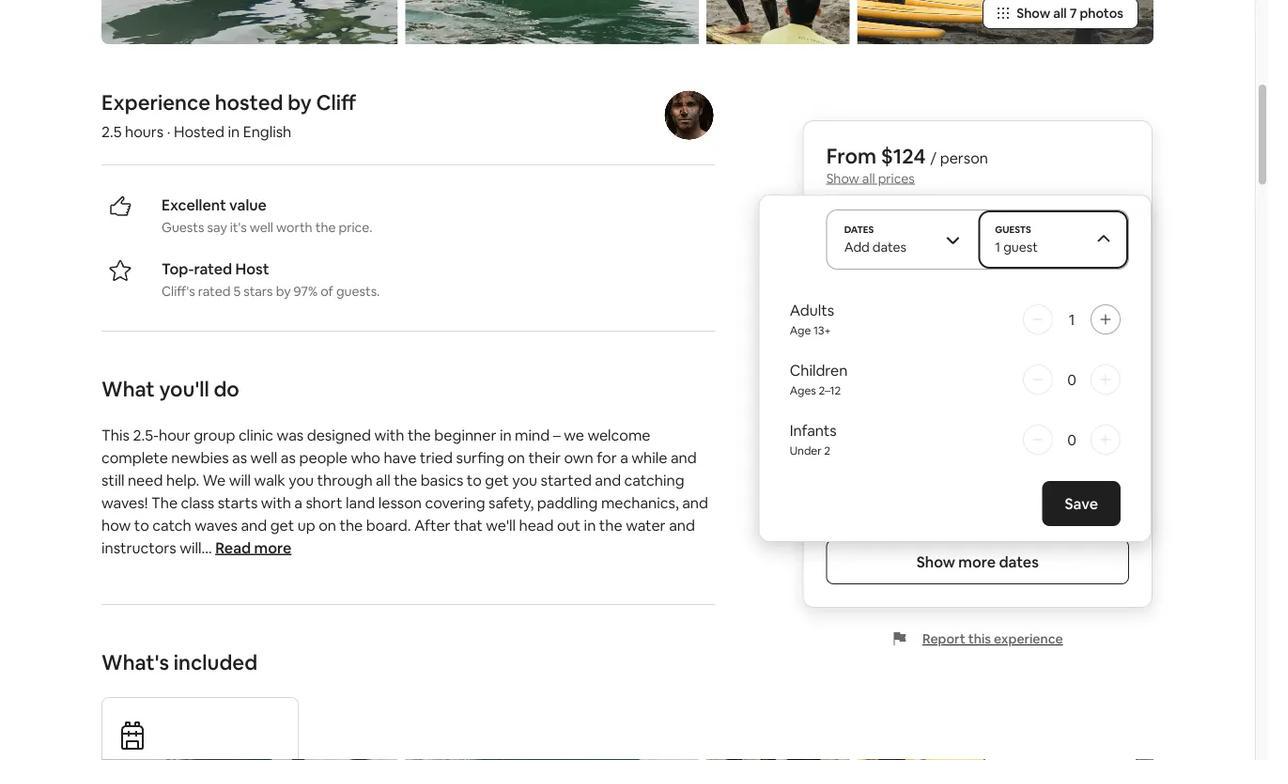 Task type: locate. For each thing, give the bounding box(es) containing it.
1 0 from the top
[[1068, 370, 1077, 389]]

1 horizontal spatial with
[[374, 426, 404, 445]]

am–11:30 down 18
[[852, 253, 899, 267]]

1 vertical spatial nov
[[860, 437, 884, 454]]

2 vertical spatial all
[[376, 471, 391, 490]]

0 vertical spatial choose link
[[1052, 257, 1129, 288]]

0 horizontal spatial as
[[232, 448, 247, 467]]

0 vertical spatial to
[[467, 471, 482, 490]]

hosted
[[174, 122, 225, 141]]

in right out
[[584, 516, 596, 535]]

nov left 18
[[853, 232, 878, 249]]

2
[[824, 444, 831, 458]]

1 choose link from the top
[[1052, 257, 1129, 288]]

price.
[[339, 219, 373, 236]]

1 vertical spatial $124
[[1046, 437, 1075, 454]]

1 horizontal spatial dates
[[999, 552, 1039, 571]]

0 up $124 / person
[[1068, 370, 1077, 389]]

1 horizontal spatial 1
[[1069, 310, 1075, 329]]

a down "welcome"
[[620, 448, 628, 467]]

rated
[[194, 259, 232, 279], [198, 283, 231, 300]]

experience photo 1 image
[[405, 0, 699, 45], [405, 0, 699, 45]]

children ages 2–12
[[790, 360, 848, 398]]

am up "private"
[[902, 355, 919, 370]]

1 horizontal spatial more
[[959, 552, 996, 571]]

1 horizontal spatial guests
[[995, 223, 1032, 235]]

for down "welcome"
[[597, 448, 617, 467]]

2 / person from the top
[[1079, 335, 1129, 351]]

guests up guest
[[995, 223, 1032, 235]]

1 9:00 from the top
[[827, 253, 849, 267]]

1 vertical spatial am
[[902, 355, 919, 370]]

tried
[[420, 448, 453, 467]]

guests.
[[336, 283, 380, 300]]

do
[[214, 376, 239, 403]]

0 horizontal spatial on
[[319, 516, 336, 535]]

0 vertical spatial for
[[856, 374, 872, 389]]

0 horizontal spatial a
[[294, 493, 303, 513]]

it's
[[230, 219, 247, 236]]

dates
[[844, 223, 874, 235]]

get left "up"
[[270, 516, 294, 535]]

through
[[317, 471, 373, 490]]

1 vertical spatial choose
[[1067, 366, 1114, 383]]

$124 / person
[[1046, 437, 1129, 454]]

0 horizontal spatial to
[[134, 516, 149, 535]]

you up safety,
[[512, 471, 538, 490]]

what
[[101, 376, 155, 403]]

included
[[174, 649, 258, 676]]

group
[[923, 374, 955, 389], [194, 426, 235, 445]]

experience photo 4 image
[[858, 0, 1154, 45], [858, 0, 1154, 45]]

0 horizontal spatial dates
[[873, 239, 907, 256]]

2 as from the left
[[281, 448, 296, 467]]

1 am–11:30 from the top
[[852, 253, 899, 267]]

3 choose link from the top
[[1052, 461, 1129, 493]]

1 horizontal spatial you
[[512, 471, 538, 490]]

up
[[298, 516, 315, 535]]

save
[[1065, 494, 1098, 513]]

0 vertical spatial get
[[485, 471, 509, 490]]

0 vertical spatial group
[[923, 374, 955, 389]]

and up mechanics,
[[595, 471, 621, 490]]

2 9:00 from the top
[[827, 355, 849, 370]]

0 horizontal spatial all
[[376, 471, 391, 490]]

1 horizontal spatial a
[[620, 448, 628, 467]]

value
[[229, 195, 267, 215]]

2 vertical spatial choose link
[[1052, 461, 1129, 493]]

0 vertical spatial all
[[1054, 5, 1067, 22]]

1 vertical spatial 0
[[1068, 430, 1077, 449]]

9:00
[[827, 253, 849, 267], [827, 355, 849, 370]]

0 horizontal spatial get
[[270, 516, 294, 535]]

head
[[519, 516, 554, 535]]

the left price. at the top of the page
[[315, 219, 336, 236]]

0 vertical spatial show
[[1017, 5, 1051, 22]]

the up lesson
[[394, 471, 417, 490]]

0 inside infants group
[[1068, 430, 1077, 449]]

0 vertical spatial 1
[[995, 239, 1001, 256]]

you right the walk
[[289, 471, 314, 490]]

1 vertical spatial get
[[270, 516, 294, 535]]

on down mind at the left
[[508, 448, 525, 467]]

13+
[[814, 323, 831, 338]]

show for show all 7 photos
[[1017, 5, 1051, 22]]

to up instructors
[[134, 516, 149, 535]]

we
[[203, 471, 226, 490]]

dates right add
[[873, 239, 907, 256]]

0 inside children group
[[1068, 370, 1077, 389]]

0 horizontal spatial you
[[289, 471, 314, 490]]

all inside show all 7 photos link
[[1054, 5, 1067, 22]]

read
[[215, 538, 251, 558]]

as
[[232, 448, 247, 467], [281, 448, 296, 467]]

waves!
[[101, 493, 148, 513]]

for
[[856, 374, 872, 389], [597, 448, 617, 467]]

20
[[887, 437, 902, 454]]

show for show more dates
[[917, 552, 956, 571]]

show more dates
[[917, 552, 1039, 571]]

show all prices button
[[827, 170, 915, 187]]

experience cover photo image
[[101, 0, 398, 45], [101, 0, 398, 45]]

with up have
[[374, 426, 404, 445]]

0 vertical spatial choose
[[1067, 264, 1114, 281]]

1 vertical spatial / person
[[1079, 335, 1129, 351]]

in left mind at the left
[[500, 426, 512, 445]]

choose for 18
[[1067, 264, 1114, 281]]

person
[[940, 148, 989, 167], [1087, 232, 1129, 249], [1087, 335, 1129, 351], [1087, 437, 1129, 454]]

dates up experience
[[999, 552, 1039, 571]]

1 you from the left
[[289, 471, 314, 490]]

for inside this 2.5-hour group clinic was designed with the beginner in mind – we welcome complete newbies as well as people who have tried surfing on their own for a while and still need help. we will walk you through all the basics to get you started and catching waves!  the class starts with a short land lesson covering safety, paddling mechanics, and how to catch waves and get up on the board.  after that we'll head out in the water and instructors will…
[[597, 448, 617, 467]]

a up "up"
[[294, 493, 303, 513]]

0 horizontal spatial show
[[827, 170, 860, 187]]

you'll
[[159, 376, 209, 403]]

hosted
[[215, 89, 283, 116]]

sat, nov 18 9:00 am–11:30 am
[[827, 232, 919, 267]]

children group
[[790, 360, 1121, 398]]

1 horizontal spatial all
[[862, 170, 875, 187]]

of
[[321, 283, 333, 300]]

2 horizontal spatial a
[[874, 374, 880, 389]]

choose link for am
[[1052, 359, 1129, 391]]

1
[[995, 239, 1001, 256], [1069, 310, 1075, 329]]

in
[[228, 122, 240, 141], [500, 426, 512, 445], [584, 516, 596, 535]]

1 vertical spatial group
[[194, 426, 235, 445]]

all down have
[[376, 471, 391, 490]]

prices
[[878, 170, 915, 187]]

0 vertical spatial well
[[250, 219, 273, 236]]

more right read
[[254, 538, 292, 558]]

2 am from the top
[[902, 355, 919, 370]]

0 for infants
[[1068, 430, 1077, 449]]

clinic
[[239, 426, 274, 445]]

get
[[485, 471, 509, 490], [270, 516, 294, 535]]

0 vertical spatial nov
[[853, 232, 878, 249]]

on right "up"
[[319, 516, 336, 535]]

0 horizontal spatial guests
[[162, 219, 204, 236]]

children
[[790, 360, 848, 380]]

2 vertical spatial choose
[[1067, 469, 1114, 486]]

9:00 up "book"
[[827, 355, 849, 370]]

show up report
[[917, 552, 956, 571]]

nov for sat,
[[853, 232, 878, 249]]

show down from
[[827, 170, 860, 187]]

group up newbies
[[194, 426, 235, 445]]

after
[[414, 516, 451, 535]]

class
[[181, 493, 214, 513]]

0 vertical spatial 0
[[1068, 370, 1077, 389]]

show all 7 photos link
[[983, 0, 1139, 30]]

0 vertical spatial with
[[374, 426, 404, 445]]

by cliff
[[288, 89, 356, 116]]

0 horizontal spatial group
[[194, 426, 235, 445]]

and down the catching
[[682, 493, 708, 513]]

choose link for 18
[[1052, 257, 1129, 288]]

dates inside 'dates add dates'
[[873, 239, 907, 256]]

1 vertical spatial all
[[862, 170, 875, 187]]

1 vertical spatial show
[[827, 170, 860, 187]]

1 vertical spatial choose link
[[1052, 359, 1129, 391]]

2 you from the left
[[512, 471, 538, 490]]

well right it's
[[250, 219, 273, 236]]

choose for am
[[1067, 366, 1114, 383]]

well inside excellent value guests say it's well worth the price.
[[250, 219, 273, 236]]

we
[[564, 426, 584, 445]]

am
[[902, 253, 919, 267], [902, 355, 919, 370]]

9:00 down sat, at the right of page
[[827, 253, 849, 267]]

1 inside the "adults" "group"
[[1069, 310, 1075, 329]]

all left the 7
[[1054, 5, 1067, 22]]

dates inside show more dates link
[[999, 552, 1039, 571]]

rated left 5
[[198, 283, 231, 300]]

$124 up prices
[[881, 142, 926, 169]]

group right "private"
[[923, 374, 955, 389]]

english
[[243, 122, 292, 141]]

this 2.5-hour group clinic was designed with the beginner in mind – we welcome complete newbies as well as people who have tried surfing on their own for a while and still need help. we will walk you through all the basics to get you started and catching waves!  the class starts with a short land lesson covering safety, paddling mechanics, and how to catch waves and get up on the board.  after that we'll head out in the water and instructors will…
[[101, 426, 708, 558]]

0 horizontal spatial for
[[597, 448, 617, 467]]

infants group
[[790, 420, 1121, 459]]

more inside 'button'
[[254, 538, 292, 558]]

/ inside from $124 / person show all prices
[[931, 148, 937, 167]]

1 horizontal spatial $124
[[1046, 437, 1075, 454]]

am–11:30 up book for a private group link
[[852, 355, 899, 370]]

book
[[827, 374, 854, 389]]

1 horizontal spatial in
[[500, 426, 512, 445]]

2 vertical spatial in
[[584, 516, 596, 535]]

1 am from the top
[[902, 253, 919, 267]]

get up safety,
[[485, 471, 509, 490]]

in down hosted
[[228, 122, 240, 141]]

guests
[[162, 219, 204, 236], [995, 223, 1032, 235]]

/ person
[[1079, 232, 1129, 249], [1079, 335, 1129, 351]]

1 horizontal spatial for
[[856, 374, 872, 389]]

top-
[[162, 259, 194, 279]]

to down surfing
[[467, 471, 482, 490]]

2.5-
[[133, 426, 159, 445]]

guests down excellent
[[162, 219, 204, 236]]

0 up save
[[1068, 430, 1077, 449]]

paddling
[[537, 493, 598, 513]]

2 vertical spatial show
[[917, 552, 956, 571]]

with
[[374, 426, 404, 445], [261, 493, 291, 513]]

2 horizontal spatial show
[[1017, 5, 1051, 22]]

you
[[289, 471, 314, 490], [512, 471, 538, 490]]

9:00 inside 9:00 am–11:30 am book for a private group
[[827, 355, 849, 370]]

more up report this experience button at the right bottom of page
[[959, 552, 996, 571]]

a inside 9:00 am–11:30 am book for a private group
[[874, 374, 880, 389]]

nov up pm–3:00
[[860, 437, 884, 454]]

adults age 13+
[[790, 300, 835, 338]]

1 horizontal spatial show
[[917, 552, 956, 571]]

1 horizontal spatial to
[[467, 471, 482, 490]]

dates add dates
[[844, 223, 907, 256]]

as up will on the left bottom
[[232, 448, 247, 467]]

0 horizontal spatial $124
[[881, 142, 926, 169]]

am–11:30 inside sat, nov 18 9:00 am–11:30 am
[[852, 253, 899, 267]]

$124 up save
[[1046, 437, 1075, 454]]

group inside 9:00 am–11:30 am book for a private group
[[923, 374, 955, 389]]

0 vertical spatial $124
[[881, 142, 926, 169]]

2 am–11:30 from the top
[[852, 355, 899, 370]]

1 vertical spatial with
[[261, 493, 291, 513]]

the
[[315, 219, 336, 236], [408, 426, 431, 445], [394, 471, 417, 490], [340, 516, 363, 535], [599, 516, 623, 535]]

2 choose link from the top
[[1052, 359, 1129, 391]]

0 vertical spatial dates
[[873, 239, 907, 256]]

well up the walk
[[251, 448, 278, 467]]

1 vertical spatial 9:00
[[827, 355, 849, 370]]

catching
[[624, 471, 685, 490]]

learn more about the host, cliff. image
[[663, 90, 715, 142], [663, 90, 715, 142]]

1 vertical spatial well
[[251, 448, 278, 467]]

started
[[541, 471, 592, 490]]

1 choose from the top
[[1067, 264, 1114, 281]]

0 horizontal spatial more
[[254, 538, 292, 558]]

show left the 7
[[1017, 5, 1051, 22]]

1 horizontal spatial group
[[923, 374, 955, 389]]

2–12
[[819, 383, 841, 398]]

land
[[346, 493, 375, 513]]

for inside 9:00 am–11:30 am book for a private group
[[856, 374, 872, 389]]

1 vertical spatial in
[[500, 426, 512, 445]]

0 vertical spatial am–11:30
[[852, 253, 899, 267]]

nov inside mon, nov 20 12:30 pm–3:00 pm
[[860, 437, 884, 454]]

1 horizontal spatial on
[[508, 448, 525, 467]]

0 vertical spatial 9:00
[[827, 253, 849, 267]]

dates for show more dates
[[999, 552, 1039, 571]]

0 horizontal spatial in
[[228, 122, 240, 141]]

0 vertical spatial in
[[228, 122, 240, 141]]

am right add
[[902, 253, 919, 267]]

with down the walk
[[261, 493, 291, 513]]

all inside from $124 / person show all prices
[[862, 170, 875, 187]]

0 vertical spatial / person
[[1079, 232, 1129, 249]]

2 choose from the top
[[1067, 366, 1114, 383]]

a left "private"
[[874, 374, 880, 389]]

1 vertical spatial am–11:30
[[852, 355, 899, 370]]

nov inside sat, nov 18 9:00 am–11:30 am
[[853, 232, 878, 249]]

rated left host
[[194, 259, 232, 279]]

covering
[[425, 493, 485, 513]]

1 vertical spatial 1
[[1069, 310, 1075, 329]]

experience hosted by cliff 2.5 hours · hosted in english
[[101, 89, 356, 141]]

/
[[931, 148, 937, 167], [1079, 232, 1084, 249], [1079, 335, 1084, 351], [1079, 437, 1084, 454]]

0 horizontal spatial 1
[[995, 239, 1001, 256]]

am inside 9:00 am–11:30 am book for a private group
[[902, 355, 919, 370]]

guests inside guests 1 guest
[[995, 223, 1032, 235]]

2 horizontal spatial all
[[1054, 5, 1067, 22]]

3 choose from the top
[[1067, 469, 1114, 486]]

2 vertical spatial a
[[294, 493, 303, 513]]

am inside sat, nov 18 9:00 am–11:30 am
[[902, 253, 919, 267]]

all left prices
[[862, 170, 875, 187]]

0 vertical spatial am
[[902, 253, 919, 267]]

as down was
[[281, 448, 296, 467]]

1 vertical spatial dates
[[999, 552, 1039, 571]]

top-rated host cliff's rated 5 stars by 97% of guests.
[[162, 259, 380, 300]]

was
[[277, 426, 304, 445]]

–
[[553, 426, 561, 445]]

0 vertical spatial a
[[874, 374, 880, 389]]

0 horizontal spatial with
[[261, 493, 291, 513]]

1 horizontal spatial get
[[485, 471, 509, 490]]

1 vertical spatial for
[[597, 448, 617, 467]]

1 / person from the top
[[1079, 232, 1129, 249]]

1 vertical spatial on
[[319, 516, 336, 535]]

1 horizontal spatial as
[[281, 448, 296, 467]]

experience photo 3 image
[[707, 0, 850, 45], [707, 0, 850, 45]]

out
[[557, 516, 581, 535]]

2 0 from the top
[[1068, 430, 1077, 449]]

for right "book"
[[856, 374, 872, 389]]

how
[[101, 516, 131, 535]]

all inside this 2.5-hour group clinic was designed with the beginner in mind – we welcome complete newbies as well as people who have tried surfing on their own for a while and still need help. we will walk you through all the basics to get you started and catching waves!  the class starts with a short land lesson covering safety, paddling mechanics, and how to catch waves and get up on the board.  after that we'll head out in the water and instructors will…
[[376, 471, 391, 490]]



Task type: describe. For each thing, give the bounding box(es) containing it.
infants
[[790, 420, 837, 440]]

own
[[564, 448, 594, 467]]

say
[[207, 219, 227, 236]]

the up "tried"
[[408, 426, 431, 445]]

starts
[[218, 493, 258, 513]]

experience
[[101, 89, 210, 116]]

report this experience
[[923, 631, 1063, 647]]

mon,
[[827, 437, 857, 454]]

who
[[351, 448, 380, 467]]

0 vertical spatial rated
[[194, 259, 232, 279]]

book for a private group link
[[827, 374, 955, 389]]

dates for dates add dates
[[873, 239, 907, 256]]

adults group
[[790, 300, 1121, 338]]

walk
[[254, 471, 285, 490]]

report
[[923, 631, 966, 647]]

instructors
[[101, 538, 176, 558]]

9:00 inside sat, nov 18 9:00 am–11:30 am
[[827, 253, 849, 267]]

0 vertical spatial on
[[508, 448, 525, 467]]

mind
[[515, 426, 550, 445]]

adults
[[790, 300, 835, 319]]

person inside from $124 / person show all prices
[[940, 148, 989, 167]]

will…
[[180, 538, 212, 558]]

pm
[[902, 458, 918, 472]]

stars
[[244, 283, 273, 300]]

excellent value guests say it's well worth the price.
[[162, 195, 373, 236]]

complete
[[101, 448, 168, 467]]

1 vertical spatial to
[[134, 516, 149, 535]]

pm–3:00
[[856, 458, 900, 472]]

waves
[[195, 516, 238, 535]]

0 for children
[[1068, 370, 1077, 389]]

excellent
[[162, 195, 226, 215]]

18
[[880, 232, 894, 249]]

group inside this 2.5-hour group clinic was designed with the beginner in mind – we welcome complete newbies as well as people who have tried surfing on their own for a while and still need help. we will walk you through all the basics to get you started and catching waves!  the class starts with a short land lesson covering safety, paddling mechanics, and how to catch waves and get up on the board.  after that we'll head out in the water and instructors will…
[[194, 426, 235, 445]]

show more dates link
[[827, 539, 1129, 584]]

7
[[1070, 5, 1077, 22]]

1 as from the left
[[232, 448, 247, 467]]

1 vertical spatial rated
[[198, 283, 231, 300]]

infants under 2
[[790, 420, 837, 458]]

lesson
[[378, 493, 422, 513]]

97%
[[294, 283, 318, 300]]

that
[[454, 516, 483, 535]]

more for read
[[254, 538, 292, 558]]

help.
[[166, 471, 200, 490]]

beginner
[[434, 426, 497, 445]]

hours
[[125, 122, 164, 141]]

have
[[384, 448, 417, 467]]

save button
[[1043, 481, 1121, 526]]

9:00 am–11:30 am book for a private group
[[827, 355, 955, 389]]

$124 inside from $124 / person show all prices
[[881, 142, 926, 169]]

and right the water
[[669, 516, 695, 535]]

host
[[235, 259, 269, 279]]

·
[[167, 122, 171, 141]]

1 vertical spatial a
[[620, 448, 628, 467]]

what's
[[101, 649, 169, 676]]

basics
[[421, 471, 464, 490]]

ages
[[790, 383, 816, 398]]

from
[[827, 142, 877, 169]]

12:30
[[827, 458, 853, 472]]

choose for 20
[[1067, 469, 1114, 486]]

am–11:30 inside 9:00 am–11:30 am book for a private group
[[852, 355, 899, 370]]

under
[[790, 444, 822, 458]]

guests inside excellent value guests say it's well worth the price.
[[162, 219, 204, 236]]

2 horizontal spatial in
[[584, 516, 596, 535]]

and right while
[[671, 448, 697, 467]]

nov for mon,
[[860, 437, 884, 454]]

the down land
[[340, 516, 363, 535]]

mechanics,
[[601, 493, 679, 513]]

this
[[101, 426, 130, 445]]

still
[[101, 471, 124, 490]]

add
[[844, 239, 870, 256]]

this
[[968, 631, 991, 647]]

cliff's
[[162, 283, 195, 300]]

well inside this 2.5-hour group clinic was designed with the beginner in mind – we welcome complete newbies as well as people who have tried surfing on their own for a while and still need help. we will walk you through all the basics to get you started and catching waves!  the class starts with a short land lesson covering safety, paddling mechanics, and how to catch waves and get up on the board.  after that we'll head out in the water and instructors will…
[[251, 448, 278, 467]]

worth
[[276, 219, 313, 236]]

the inside excellent value guests say it's well worth the price.
[[315, 219, 336, 236]]

more for show
[[959, 552, 996, 571]]

choose link for 20
[[1052, 461, 1129, 493]]

in inside experience hosted by cliff 2.5 hours · hosted in english
[[228, 122, 240, 141]]

report this experience button
[[893, 631, 1063, 647]]

hour
[[159, 426, 191, 445]]

age
[[790, 323, 811, 338]]

newbies
[[171, 448, 229, 467]]

catch
[[153, 516, 191, 535]]

their
[[529, 448, 561, 467]]

1 inside guests 1 guest
[[995, 239, 1001, 256]]

safety,
[[489, 493, 534, 513]]

guests 1 guest
[[995, 223, 1038, 256]]

from $124 / person show all prices
[[827, 142, 989, 187]]

show inside from $124 / person show all prices
[[827, 170, 860, 187]]

show all 7 photos
[[1017, 5, 1124, 22]]

2.5
[[101, 122, 122, 141]]

water
[[626, 516, 666, 535]]

short
[[306, 493, 342, 513]]

board.
[[366, 516, 411, 535]]

and up read more
[[241, 516, 267, 535]]

surfing
[[456, 448, 504, 467]]

the left the water
[[599, 516, 623, 535]]

sat,
[[827, 232, 850, 249]]

5
[[234, 283, 241, 300]]

the
[[151, 493, 178, 513]]

experience
[[994, 631, 1063, 647]]

read more button
[[215, 537, 292, 560]]



Task type: vqa. For each thing, say whether or not it's contained in the screenshot.
search field containing Stays
no



